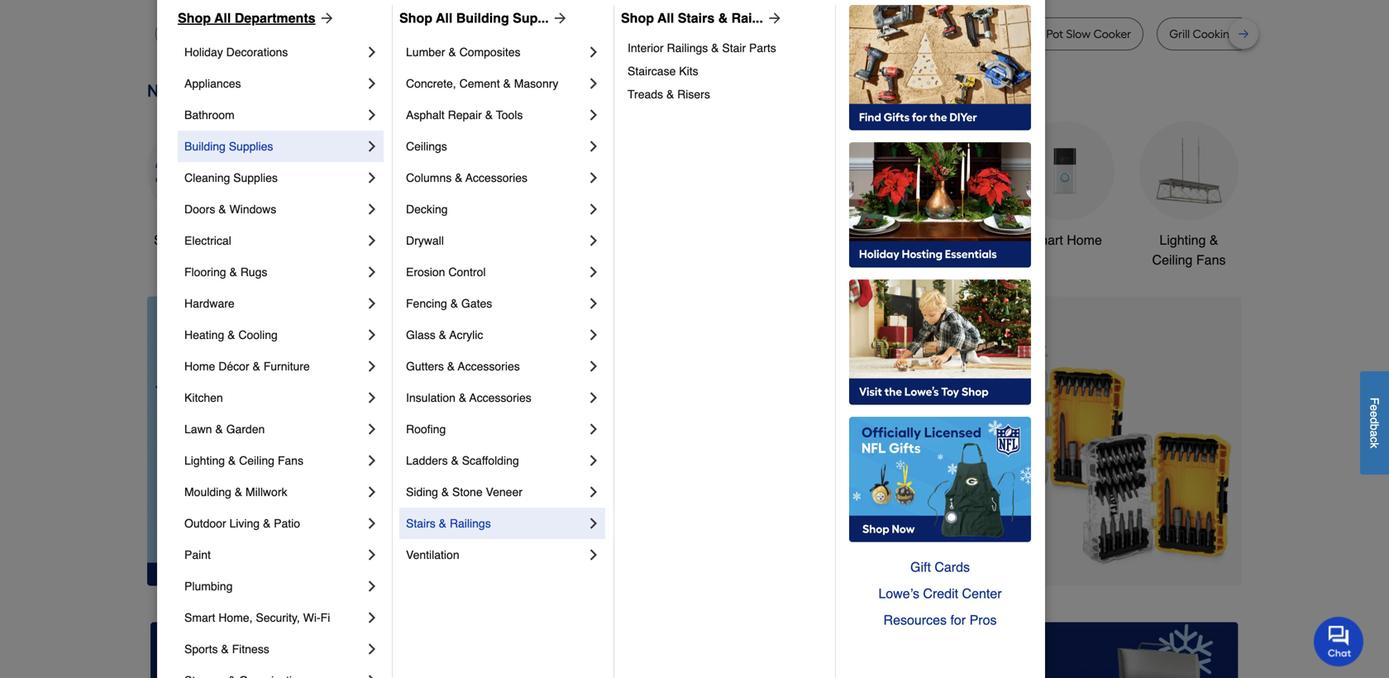 Task type: describe. For each thing, give the bounding box(es) containing it.
paint
[[184, 548, 211, 562]]

1 cooker from the left
[[419, 27, 457, 41]]

visit the lowe's toy shop. image
[[849, 280, 1031, 405]]

staircase
[[628, 65, 676, 78]]

chevron right image for paint
[[364, 547, 380, 563]]

doors
[[184, 203, 215, 216]]

stairs & railings link
[[406, 508, 586, 539]]

shop these last-minute gifts. $99 or less. quantities are limited and won't last. image
[[147, 296, 414, 586]]

1 horizontal spatial ceiling
[[1152, 252, 1193, 268]]

erosion
[[406, 265, 445, 279]]

ladders & scaffolding link
[[406, 445, 586, 476]]

roofing link
[[406, 414, 586, 445]]

microwave
[[495, 27, 552, 41]]

rack
[[1336, 27, 1361, 41]]

parts
[[749, 41, 776, 55]]

fencing & gates link
[[406, 288, 586, 319]]

outdoor tools & equipment
[[770, 232, 864, 268]]

chevron right image for sports & fitness
[[364, 641, 380, 657]]

smart home
[[1028, 232, 1102, 248]]

gutters
[[406, 360, 444, 373]]

millwork
[[246, 485, 287, 499]]

kitchen
[[184, 391, 223, 404]]

gift cards link
[[849, 554, 1031, 581]]

interior railings & stair parts
[[628, 41, 776, 55]]

building supplies
[[184, 140, 273, 153]]

chevron right image for heating & cooling
[[364, 327, 380, 343]]

1 cooking from the left
[[817, 27, 861, 41]]

new deals every day during 25 days of deals image
[[147, 77, 1242, 105]]

plumbing link
[[184, 571, 364, 602]]

chevron right image for decking
[[586, 201, 602, 218]]

holiday decorations link
[[184, 36, 364, 68]]

chevron right image for asphalt repair & tools
[[586, 107, 602, 123]]

0 horizontal spatial fans
[[278, 454, 303, 467]]

appliances link
[[184, 68, 364, 99]]

chevron right image for columns & accessories
[[586, 170, 602, 186]]

1 e from the top
[[1368, 405, 1382, 411]]

masonry
[[514, 77, 559, 90]]

chevron right image for holiday decorations
[[364, 44, 380, 60]]

holiday hosting essentials. image
[[849, 142, 1031, 268]]

outdoor for outdoor tools & equipment
[[770, 232, 818, 248]]

glass & acrylic link
[[406, 319, 586, 351]]

lumber & composites link
[[406, 36, 586, 68]]

smart home, security, wi-fi link
[[184, 602, 364, 633]]

erosion control link
[[406, 256, 586, 288]]

chevron right image for flooring & rugs
[[364, 264, 380, 280]]

d
[[1368, 418, 1382, 424]]

f
[[1368, 398, 1382, 405]]

1 vertical spatial lighting
[[184, 454, 225, 467]]

crock for crock pot cooking pot
[[763, 27, 794, 41]]

repair
[[448, 108, 482, 122]]

departments
[[235, 10, 316, 26]]

shop all departments
[[178, 10, 316, 26]]

2 e from the top
[[1368, 411, 1382, 418]]

fencing
[[406, 297, 447, 310]]

1 horizontal spatial lighting
[[1160, 232, 1206, 248]]

0 vertical spatial lighting & ceiling fans link
[[1140, 121, 1239, 270]]

chevron right image for siding & stone veneer
[[586, 484, 602, 500]]

chevron right image for lighting & ceiling fans
[[364, 452, 380, 469]]

resources for pros link
[[849, 607, 1031, 633]]

center
[[962, 586, 1002, 601]]

home,
[[219, 611, 253, 624]]

a
[[1368, 430, 1382, 437]]

shop all stairs & rai...
[[621, 10, 763, 26]]

2 cooking from the left
[[1193, 27, 1237, 41]]

glass & acrylic
[[406, 328, 483, 342]]

flooring & rugs link
[[184, 256, 364, 288]]

chevron right image for outdoor living & patio
[[364, 515, 380, 532]]

pros
[[970, 612, 997, 628]]

flooring & rugs
[[184, 265, 267, 279]]

home décor & furniture link
[[184, 351, 364, 382]]

patio
[[274, 517, 300, 530]]

cards
[[935, 559, 970, 575]]

rai...
[[732, 10, 763, 26]]

chevron right image for bathroom
[[364, 107, 380, 123]]

0 horizontal spatial bathroom
[[184, 108, 235, 122]]

chevron right image for drywall
[[586, 232, 602, 249]]

pot for crock pot cooking pot
[[797, 27, 814, 41]]

arrow right image inside shop all building sup... 'link'
[[549, 10, 569, 26]]

decorations for christmas
[[534, 252, 604, 268]]

gutters & accessories
[[406, 360, 520, 373]]

triple slow cooker
[[360, 27, 457, 41]]

chevron right image for doors & windows
[[364, 201, 380, 218]]

instant
[[919, 27, 955, 41]]

smart home, security, wi-fi
[[184, 611, 330, 624]]

all for deals
[[188, 232, 202, 248]]

tools link
[[395, 121, 495, 250]]

lawn & garden link
[[184, 414, 364, 445]]

k
[[1368, 443, 1382, 448]]

shop all stairs & rai... link
[[621, 8, 783, 28]]

interior
[[628, 41, 664, 55]]

arrow left image
[[455, 441, 471, 458]]

outdoor tools & equipment link
[[767, 121, 867, 270]]

all for stairs
[[658, 10, 674, 26]]

shop for shop all departments
[[178, 10, 211, 26]]

cleaning supplies
[[184, 171, 278, 184]]

chevron right image for lawn & garden
[[364, 421, 380, 437]]

scroll to item #2 image
[[797, 556, 837, 563]]

1 vertical spatial ceiling
[[239, 454, 275, 467]]

sports & fitness link
[[184, 633, 364, 665]]

decking link
[[406, 194, 586, 225]]

chevron right image for insulation & accessories
[[586, 390, 602, 406]]

tools inside "outdoor tools & equipment"
[[821, 232, 852, 248]]

drywall link
[[406, 225, 586, 256]]

equipment
[[785, 252, 849, 268]]

shop for shop all stairs & rai...
[[621, 10, 654, 26]]

roofing
[[406, 423, 446, 436]]

ladders & scaffolding
[[406, 454, 519, 467]]

0 horizontal spatial building
[[184, 140, 226, 153]]

pot for crock pot slow cooker
[[1046, 27, 1064, 41]]

heating & cooling link
[[184, 319, 364, 351]]

asphalt repair & tools
[[406, 108, 523, 122]]

triple
[[360, 27, 389, 41]]

0 horizontal spatial lighting & ceiling fans
[[184, 454, 303, 467]]

appliances
[[184, 77, 241, 90]]

kits
[[679, 65, 698, 78]]

moulding
[[184, 485, 231, 499]]

chevron right image for lumber & composites
[[586, 44, 602, 60]]

asphalt repair & tools link
[[406, 99, 586, 131]]

accessories for insulation & accessories
[[469, 391, 532, 404]]

scroll to item #5 image
[[919, 556, 959, 563]]

furniture
[[264, 360, 310, 373]]

lumber & composites
[[406, 45, 521, 59]]

chevron right image for stairs & railings
[[586, 515, 602, 532]]

paint link
[[184, 539, 364, 571]]

chevron right image for moulding & millwork
[[364, 484, 380, 500]]

b
[[1368, 424, 1382, 430]]

chevron right image for hardware
[[364, 295, 380, 312]]

pot for instant pot
[[958, 27, 975, 41]]

siding & stone veneer link
[[406, 476, 586, 508]]

scaffolding
[[462, 454, 519, 467]]

microwave countertop
[[495, 27, 615, 41]]

siding
[[406, 485, 438, 499]]

décor
[[219, 360, 249, 373]]

chevron right image for cleaning supplies
[[364, 170, 380, 186]]

arrow right image for shop all stairs & rai...
[[763, 10, 783, 26]]

staircase kits link
[[628, 60, 824, 83]]

fi
[[321, 611, 330, 624]]



Task type: vqa. For each thing, say whether or not it's contained in the screenshot.
Frequently Asked Questions
no



Task type: locate. For each thing, give the bounding box(es) containing it.
lowe's credit center
[[879, 586, 1002, 601]]

2 horizontal spatial shop
[[621, 10, 654, 26]]

railings down stone
[[450, 517, 491, 530]]

building inside 'link'
[[456, 10, 509, 26]]

asphalt
[[406, 108, 445, 122]]

0 vertical spatial accessories
[[466, 171, 528, 184]]

erosion control
[[406, 265, 486, 279]]

staircase kits
[[628, 65, 698, 78]]

0 horizontal spatial smart
[[184, 611, 215, 624]]

resources for pros
[[884, 612, 997, 628]]

moulding & millwork
[[184, 485, 287, 499]]

chevron right image for glass & acrylic
[[586, 327, 602, 343]]

0 horizontal spatial railings
[[450, 517, 491, 530]]

sports & fitness
[[184, 643, 269, 656]]

cooker left grill
[[1094, 27, 1132, 41]]

find gifts for the diyer. image
[[849, 5, 1031, 131]]

crock pot cooking pot
[[763, 27, 881, 41]]

0 vertical spatial railings
[[667, 41, 708, 55]]

treads & risers
[[628, 88, 710, 101]]

supplies for cleaning supplies
[[233, 171, 278, 184]]

2 vertical spatial accessories
[[469, 391, 532, 404]]

0 horizontal spatial shop
[[178, 10, 211, 26]]

chevron right image for plumbing
[[364, 578, 380, 595]]

3 shop from the left
[[621, 10, 654, 26]]

recommended searches for you heading
[[147, 0, 1242, 4]]

shop all deals
[[154, 232, 240, 248]]

1 horizontal spatial crock
[[1013, 27, 1044, 41]]

for
[[951, 612, 966, 628]]

accessories for columns & accessories
[[466, 171, 528, 184]]

cement
[[459, 77, 500, 90]]

ventilation link
[[406, 539, 586, 571]]

decorations down the shop all departments link
[[226, 45, 288, 59]]

garden
[[226, 423, 265, 436]]

tools up erosion control
[[429, 232, 460, 248]]

1 vertical spatial smart
[[184, 611, 215, 624]]

shop up interior
[[621, 10, 654, 26]]

smart for smart home, security, wi-fi
[[184, 611, 215, 624]]

0 vertical spatial smart
[[1028, 232, 1063, 248]]

outdoor inside "outdoor tools & equipment"
[[770, 232, 818, 248]]

siding & stone veneer
[[406, 485, 523, 499]]

1 vertical spatial bathroom
[[912, 232, 970, 248]]

gift cards
[[911, 559, 970, 575]]

ceilings
[[406, 140, 447, 153]]

chevron right image for ceilings
[[586, 138, 602, 155]]

chevron right image
[[364, 75, 380, 92], [586, 75, 602, 92], [364, 107, 380, 123], [364, 138, 380, 155], [364, 170, 380, 186], [586, 170, 602, 186], [364, 201, 380, 218], [586, 201, 602, 218], [586, 232, 602, 249], [364, 264, 380, 280], [586, 264, 602, 280], [364, 295, 380, 312], [364, 327, 380, 343], [586, 327, 602, 343], [586, 358, 602, 375], [364, 421, 380, 437], [586, 421, 602, 437], [364, 452, 380, 469], [364, 484, 380, 500], [586, 484, 602, 500], [364, 515, 380, 532], [586, 515, 602, 532], [364, 610, 380, 626], [364, 672, 380, 678]]

control
[[449, 265, 486, 279]]

0 vertical spatial decorations
[[226, 45, 288, 59]]

ceilings link
[[406, 131, 586, 162]]

shop for shop all building sup...
[[399, 10, 433, 26]]

gates
[[461, 297, 492, 310]]

arrow right image
[[316, 10, 335, 26], [763, 10, 783, 26]]

2 shop from the left
[[399, 10, 433, 26]]

1 horizontal spatial outdoor
[[770, 232, 818, 248]]

railings inside 'link'
[[450, 517, 491, 530]]

1 horizontal spatial bathroom link
[[892, 121, 991, 250]]

all up holiday decorations
[[214, 10, 231, 26]]

2 arrow right image from the left
[[763, 10, 783, 26]]

flooring
[[184, 265, 226, 279]]

all for departments
[[214, 10, 231, 26]]

lumber
[[406, 45, 445, 59]]

chevron right image for ladders & scaffolding
[[586, 452, 602, 469]]

shop inside 'link'
[[399, 10, 433, 26]]

0 horizontal spatial arrow right image
[[549, 10, 569, 26]]

supplies
[[229, 140, 273, 153], [233, 171, 278, 184]]

sup...
[[513, 10, 549, 26]]

0 horizontal spatial crock
[[763, 27, 794, 41]]

crock right instant pot
[[1013, 27, 1044, 41]]

home décor & furniture
[[184, 360, 310, 373]]

1 horizontal spatial decorations
[[534, 252, 604, 268]]

0 horizontal spatial stairs
[[406, 517, 436, 530]]

chevron right image for concrete, cement & masonry
[[586, 75, 602, 92]]

0 horizontal spatial outdoor
[[184, 517, 226, 530]]

outdoor living & patio
[[184, 517, 300, 530]]

2 slow from the left
[[1066, 27, 1091, 41]]

gutters & accessories link
[[406, 351, 586, 382]]

1 horizontal spatial building
[[456, 10, 509, 26]]

treads & risers link
[[628, 83, 824, 106]]

credit
[[923, 586, 959, 601]]

doors & windows link
[[184, 194, 364, 225]]

concrete, cement & masonry link
[[406, 68, 586, 99]]

1 vertical spatial fans
[[278, 454, 303, 467]]

2 cooker from the left
[[1094, 27, 1132, 41]]

heating
[[184, 328, 224, 342]]

all up lumber
[[436, 10, 453, 26]]

0 vertical spatial stairs
[[678, 10, 715, 26]]

0 horizontal spatial tools
[[429, 232, 460, 248]]

lighting
[[1160, 232, 1206, 248], [184, 454, 225, 467]]

smart for smart home
[[1028, 232, 1063, 248]]

chat invite button image
[[1314, 616, 1365, 667]]

1 horizontal spatial arrow right image
[[763, 10, 783, 26]]

supplies up cleaning supplies
[[229, 140, 273, 153]]

columns & accessories
[[406, 171, 528, 184]]

railings up kits
[[667, 41, 708, 55]]

hardware
[[184, 297, 235, 310]]

all for building
[[436, 10, 453, 26]]

0 vertical spatial lighting
[[1160, 232, 1206, 248]]

windows
[[229, 203, 276, 216]]

decorations down christmas at the top left
[[534, 252, 604, 268]]

columns & accessories link
[[406, 162, 586, 194]]

shop all building sup...
[[399, 10, 549, 26]]

all right shop
[[188, 232, 202, 248]]

accessories up roofing link
[[469, 391, 532, 404]]

1 vertical spatial accessories
[[458, 360, 520, 373]]

0 horizontal spatial lighting & ceiling fans link
[[184, 445, 364, 476]]

stair
[[722, 41, 746, 55]]

stairs down 'recommended searches for you' heading
[[678, 10, 715, 26]]

1 vertical spatial lighting & ceiling fans
[[184, 454, 303, 467]]

chevron right image for gutters & accessories
[[586, 358, 602, 375]]

0 vertical spatial arrow right image
[[549, 10, 569, 26]]

smart
[[1028, 232, 1063, 248], [184, 611, 215, 624]]

crock up the parts
[[763, 27, 794, 41]]

4 pot from the left
[[1046, 27, 1064, 41]]

0 vertical spatial fans
[[1197, 252, 1226, 268]]

1 horizontal spatial fans
[[1197, 252, 1226, 268]]

chevron right image for appliances
[[364, 75, 380, 92]]

0 vertical spatial bathroom
[[184, 108, 235, 122]]

risers
[[677, 88, 710, 101]]

0 horizontal spatial arrow right image
[[316, 10, 335, 26]]

1 vertical spatial stairs
[[406, 517, 436, 530]]

outdoor
[[770, 232, 818, 248], [184, 517, 226, 530]]

0 vertical spatial ceiling
[[1152, 252, 1193, 268]]

arrow right image up the parts
[[763, 10, 783, 26]]

arrow right image
[[549, 10, 569, 26], [1212, 441, 1228, 458]]

1 horizontal spatial cooking
[[1193, 27, 1237, 41]]

accessories for gutters & accessories
[[458, 360, 520, 373]]

arrow right image for shop all departments
[[316, 10, 335, 26]]

0 vertical spatial home
[[1067, 232, 1102, 248]]

1 horizontal spatial arrow right image
[[1212, 441, 1228, 458]]

1 vertical spatial lighting & ceiling fans link
[[184, 445, 364, 476]]

0 horizontal spatial home
[[184, 360, 215, 373]]

1 arrow right image from the left
[[316, 10, 335, 26]]

e up b
[[1368, 411, 1382, 418]]

1 vertical spatial outdoor
[[184, 517, 226, 530]]

accessories
[[466, 171, 528, 184], [458, 360, 520, 373], [469, 391, 532, 404]]

1 horizontal spatial lighting & ceiling fans
[[1152, 232, 1226, 268]]

accessories down glass & acrylic 'link'
[[458, 360, 520, 373]]

arrow right image inside the shop all departments link
[[316, 10, 335, 26]]

chevron right image for home décor & furniture
[[364, 358, 380, 375]]

cooling
[[238, 328, 278, 342]]

cooker up lumber
[[419, 27, 457, 41]]

accessories up decking link
[[466, 171, 528, 184]]

tools
[[496, 108, 523, 122], [429, 232, 460, 248], [821, 232, 852, 248]]

treads
[[628, 88, 663, 101]]

crock pot slow cooker
[[1013, 27, 1132, 41]]

1 horizontal spatial slow
[[1066, 27, 1091, 41]]

1 vertical spatial supplies
[[233, 171, 278, 184]]

hardware link
[[184, 288, 364, 319]]

up to 50 percent off select tools and accessories. image
[[441, 296, 1242, 586]]

building up cleaning
[[184, 140, 226, 153]]

1 horizontal spatial shop
[[399, 10, 433, 26]]

railings
[[667, 41, 708, 55], [450, 517, 491, 530]]

1 horizontal spatial stairs
[[678, 10, 715, 26]]

2 pot from the left
[[864, 27, 881, 41]]

up to 30 percent off select grills and accessories. image
[[894, 622, 1239, 678]]

2 horizontal spatial tools
[[821, 232, 852, 248]]

0 horizontal spatial cooking
[[817, 27, 861, 41]]

outdoor down moulding
[[184, 517, 226, 530]]

bathroom link
[[184, 99, 364, 131], [892, 121, 991, 250]]

deals
[[206, 232, 240, 248]]

chevron right image for roofing
[[586, 421, 602, 437]]

smart home link
[[1016, 121, 1115, 250]]

stairs inside 'link'
[[406, 517, 436, 530]]

drywall
[[406, 234, 444, 247]]

0 vertical spatial supplies
[[229, 140, 273, 153]]

1 vertical spatial railings
[[450, 517, 491, 530]]

e
[[1368, 405, 1382, 411], [1368, 411, 1382, 418]]

lawn & garden
[[184, 423, 265, 436]]

building up composites
[[456, 10, 509, 26]]

lighting & ceiling fans link
[[1140, 121, 1239, 270], [184, 445, 364, 476]]

0 horizontal spatial cooker
[[419, 27, 457, 41]]

kitchen link
[[184, 382, 364, 414]]

1 horizontal spatial smart
[[1028, 232, 1063, 248]]

arrow right image up "holiday decorations" link
[[316, 10, 335, 26]]

all inside 'link'
[[436, 10, 453, 26]]

security,
[[256, 611, 300, 624]]

0 horizontal spatial slow
[[391, 27, 416, 41]]

grill
[[1170, 27, 1190, 41]]

1 horizontal spatial lighting & ceiling fans link
[[1140, 121, 1239, 270]]

1 pot from the left
[[797, 27, 814, 41]]

countertop
[[555, 27, 615, 41]]

shop up holiday
[[178, 10, 211, 26]]

1 slow from the left
[[391, 27, 416, 41]]

electrical link
[[184, 225, 364, 256]]

1 horizontal spatial bathroom
[[912, 232, 970, 248]]

1 horizontal spatial cooker
[[1094, 27, 1132, 41]]

0 vertical spatial outdoor
[[770, 232, 818, 248]]

0 horizontal spatial bathroom link
[[184, 99, 364, 131]]

0 horizontal spatial decorations
[[226, 45, 288, 59]]

chevron right image for erosion control
[[586, 264, 602, 280]]

christmas decorations
[[534, 232, 604, 268]]

chevron right image for building supplies
[[364, 138, 380, 155]]

bathroom
[[184, 108, 235, 122], [912, 232, 970, 248]]

outdoor up "equipment"
[[770, 232, 818, 248]]

stairs
[[678, 10, 715, 26], [406, 517, 436, 530]]

& inside "outdoor tools & equipment"
[[856, 232, 864, 248]]

stairs down siding
[[406, 517, 436, 530]]

e up d
[[1368, 405, 1382, 411]]

cleaning
[[184, 171, 230, 184]]

scroll to item #4 image
[[880, 556, 919, 563]]

supplies up windows
[[233, 171, 278, 184]]

chevron right image for kitchen
[[364, 390, 380, 406]]

0 horizontal spatial lighting
[[184, 454, 225, 467]]

0 vertical spatial lighting & ceiling fans
[[1152, 232, 1226, 268]]

cleaning supplies link
[[184, 162, 364, 194]]

arrow right image inside shop all stairs & rai... link
[[763, 10, 783, 26]]

insulation & accessories
[[406, 391, 532, 404]]

decorations for holiday
[[226, 45, 288, 59]]

christmas
[[539, 232, 599, 248]]

2 crock from the left
[[1013, 27, 1044, 41]]

1 vertical spatial building
[[184, 140, 226, 153]]

ladders
[[406, 454, 448, 467]]

up to 35 percent off select small appliances. image
[[522, 622, 867, 678]]

plumbing
[[184, 580, 233, 593]]

all down 'recommended searches for you' heading
[[658, 10, 674, 26]]

0 vertical spatial building
[[456, 10, 509, 26]]

1 vertical spatial decorations
[[534, 252, 604, 268]]

tools down concrete, cement & masonry link
[[496, 108, 523, 122]]

insulation & accessories link
[[406, 382, 586, 414]]

chevron right image for smart home, security, wi-fi
[[364, 610, 380, 626]]

chevron right image for ventilation
[[586, 547, 602, 563]]

chevron right image for fencing & gates
[[586, 295, 602, 312]]

get up to 2 free select tools or batteries when you buy 1 with select purchases. image
[[151, 622, 496, 678]]

concrete,
[[406, 77, 456, 90]]

1 vertical spatial home
[[184, 360, 215, 373]]

tools up "equipment"
[[821, 232, 852, 248]]

warming
[[1284, 27, 1333, 41]]

crock for crock pot slow cooker
[[1013, 27, 1044, 41]]

chevron right image for electrical
[[364, 232, 380, 249]]

chevron right image
[[364, 44, 380, 60], [586, 44, 602, 60], [586, 107, 602, 123], [586, 138, 602, 155], [364, 232, 380, 249], [586, 295, 602, 312], [364, 358, 380, 375], [364, 390, 380, 406], [586, 390, 602, 406], [586, 452, 602, 469], [364, 547, 380, 563], [586, 547, 602, 563], [364, 578, 380, 595], [364, 641, 380, 657]]

christmas decorations link
[[519, 121, 619, 270]]

1 horizontal spatial railings
[[667, 41, 708, 55]]

1 horizontal spatial home
[[1067, 232, 1102, 248]]

1 horizontal spatial tools
[[496, 108, 523, 122]]

1 vertical spatial arrow right image
[[1212, 441, 1228, 458]]

outdoor for outdoor living & patio
[[184, 517, 226, 530]]

1 shop from the left
[[178, 10, 211, 26]]

shop up triple slow cooker
[[399, 10, 433, 26]]

1 crock from the left
[[763, 27, 794, 41]]

supplies for building supplies
[[229, 140, 273, 153]]

3 pot from the left
[[958, 27, 975, 41]]

0 horizontal spatial ceiling
[[239, 454, 275, 467]]

officially licensed n f l gifts. shop now. image
[[849, 417, 1031, 543]]



